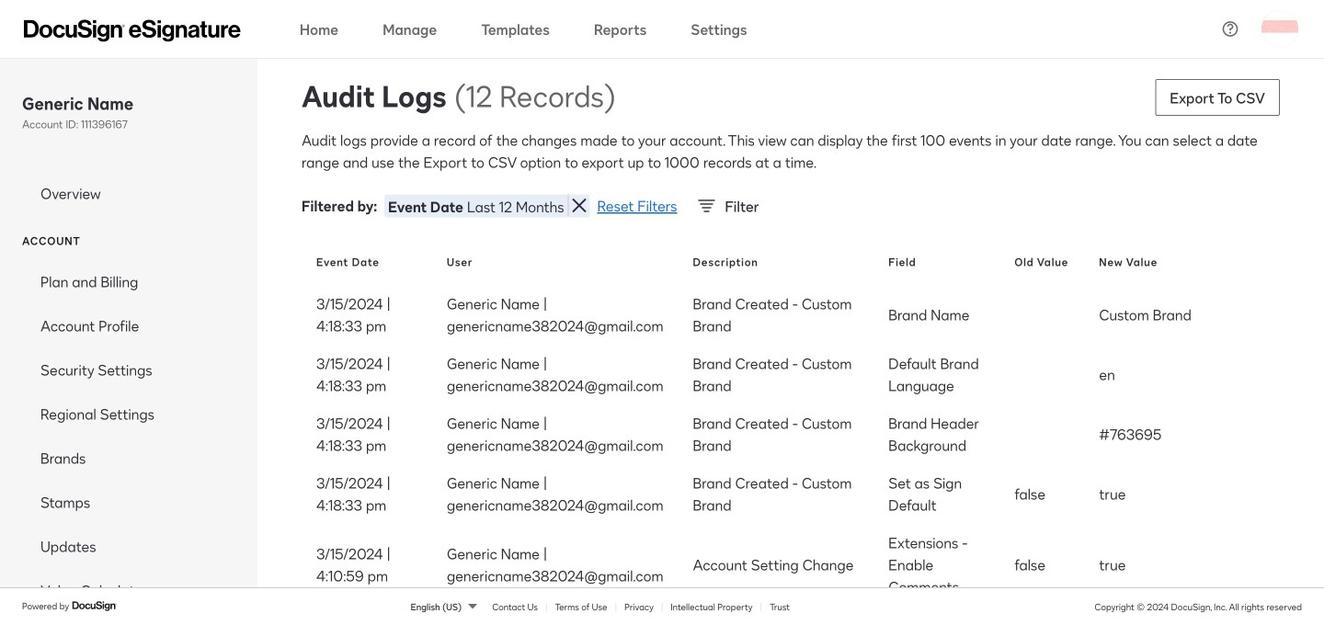Task type: describe. For each thing, give the bounding box(es) containing it.
your uploaded profile image image
[[1262, 11, 1299, 47]]

docusign admin image
[[24, 20, 241, 42]]

account element
[[0, 259, 258, 613]]



Task type: vqa. For each thing, say whether or not it's contained in the screenshot.
DocuSign image at the left of the page
yes



Task type: locate. For each thing, give the bounding box(es) containing it.
docusign image
[[72, 599, 118, 614]]



